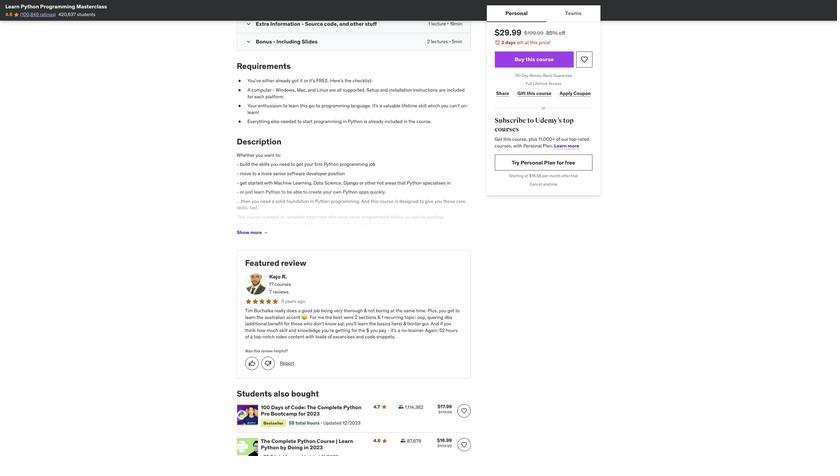 Task type: describe. For each thing, give the bounding box(es) containing it.
trial
[[571, 173, 578, 178]]

course down quickly.
[[380, 198, 394, 204]]

in inside the complete python course | learn python by doing in 2023
[[304, 444, 309, 451]]

and up content at the bottom
[[289, 327, 297, 333]]

python down django
[[343, 189, 358, 195]]

to inside tim buchalka really does a good job being very thorough & not boring at the same time. plus, you get to learn the australian accent 😄. for me the best were 2 sections & 1 recurring topic: oop, quering dbs (additional benefit for those who don't know sql: you'll learn the basics here) & tkinter gui. and if you think how much skill and knowledge you're getting for the $ you pay - it's a no-brainer. again: 52 hours of a top-notch video content with loads of excercises and code snippets.
[[456, 308, 460, 314]]

more inside whether you want to: - build the skills you need to get your first python programming job - move to a more senior software developer position - get started with machine learning, data science, django or other hot areas that python specialises in - or just learn python to be able to create your own python apps quickly. …then you need a solid foundation in python programming. and this course is designed to give you those core skills, fast. this course is aimed at complete beginners who have never programmed before, as well as existing programmers who want to increase their career options by learning python.
[[261, 171, 272, 177]]

of inside 100 days of code: the complete python pro bootcamp for 2023
[[285, 404, 290, 411]]

a up started
[[258, 171, 260, 177]]

xsmall image left 1,114,362
[[399, 404, 404, 410]]

programming
[[40, 3, 75, 10]]

needed
[[281, 119, 297, 125]]

1 horizontal spatial &
[[378, 314, 381, 320]]

0 vertical spatial is
[[364, 119, 368, 125]]

2 inside tim buchalka really does a good job being very thorough & not boring at the same time. plus, you get to learn the australian accent 😄. for me the best were 2 sections & 1 recurring topic: oop, quering dbs (additional benefit for those who don't know sql: you'll learn the basics here) & tkinter gui. and if you think how much skill and knowledge you're getting for the $ you pay - it's a no-brainer. again: 52 hours of a top-notch video content with loads of excercises and code snippets.
[[355, 314, 358, 320]]

or up udemy's
[[542, 105, 546, 110]]

learn down tim
[[245, 314, 256, 320]]

developer
[[307, 171, 327, 177]]

for down "accent"
[[284, 321, 290, 327]]

which
[[428, 103, 440, 109]]

2 days left at this price!
[[502, 39, 551, 45]]

create
[[309, 189, 322, 195]]

0 vertical spatial already
[[276, 78, 291, 84]]

whether
[[237, 152, 255, 158]]

job inside tim buchalka really does a good job being very thorough & not boring at the same time. plus, you get to learn the australian accent 😄. for me the best were 2 sections & 1 recurring topic: oop, quering dbs (additional benefit for those who don't know sql: you'll learn the basics here) & tkinter gui. and if you think how much skill and knowledge you're getting for the $ you pay - it's a no-brainer. again: 52 hours of a top-notch video content with loads of excercises and code snippets.
[[314, 308, 320, 314]]

- up the '…then'
[[237, 189, 239, 195]]

python down your enthusiasm to learn this go-to programming language. it's a valuable lifetime skill which you can't un- learn! on the top
[[348, 119, 363, 125]]

you up skills
[[256, 152, 263, 158]]

anytime
[[544, 182, 558, 187]]

(100,849 ratings)
[[20, 12, 56, 18]]

python down bestseller
[[261, 444, 279, 451]]

a right does
[[298, 308, 301, 314]]

to:
[[276, 152, 281, 158]]

a left solid
[[272, 198, 275, 204]]

courses inside kajo r. 17 courses 7 reviews
[[275, 281, 291, 287]]

1 vertical spatial want
[[276, 221, 286, 227]]

3 years ago
[[281, 298, 305, 304]]

58 total hours
[[289, 420, 320, 426]]

either
[[262, 78, 275, 84]]

students
[[77, 12, 95, 18]]

a down think
[[251, 334, 253, 340]]

knowledge
[[298, 327, 321, 333]]

you down to:
[[271, 161, 278, 167]]

12/2023
[[343, 420, 361, 426]]

try personal plan for free link
[[495, 155, 593, 171]]

included inside a computer - windows, mac, and linux are all supported. setup and installation instructions are included for each platform.
[[447, 87, 465, 93]]

apply
[[560, 90, 573, 96]]

a right it's
[[398, 327, 400, 333]]

with inside whether you want to: - build the skills you need to get your first python programming job - move to a more senior software developer position - get started with machine learning, data science, django or other hot areas that python specialises in - or just learn python to be able to create your own python apps quickly. …then you need a solid foundation in python programming. and this course is designed to give you those core skills, fast. this course is aimed at complete beginners who have never programmed before, as well as existing programmers who want to increase their career options by learning python.
[[264, 180, 273, 186]]

extra
[[256, 20, 269, 27]]

day
[[522, 73, 529, 78]]

course up programmers
[[247, 214, 261, 220]]

the down "buchalka"
[[257, 314, 264, 320]]

bestseller
[[264, 421, 284, 426]]

course,
[[513, 136, 528, 142]]

(additional
[[245, 321, 267, 327]]

you'll
[[346, 321, 357, 327]]

for inside a computer - windows, mac, and linux are all supported. setup and installation instructions are included for each platform.
[[248, 94, 253, 100]]

you inside your enthusiasm to learn this go-to programming language. it's a valuable lifetime skill which you can't un- learn!
[[441, 103, 449, 109]]

this
[[237, 214, 246, 220]]

python inside 100 days of code: the complete python pro bootcamp for 2023
[[344, 404, 362, 411]]

0 vertical spatial 1
[[429, 21, 431, 27]]

the up "supported."
[[345, 78, 352, 84]]

python up (100,849
[[21, 3, 39, 10]]

learning,
[[293, 180, 313, 186]]

for down you'll
[[352, 327, 358, 333]]

total
[[296, 420, 306, 426]]

programmers
[[237, 221, 265, 227]]

the down being
[[326, 314, 332, 320]]

our
[[562, 136, 569, 142]]

price!
[[539, 39, 551, 45]]

free
[[566, 159, 576, 166]]

and down it's
[[308, 87, 316, 93]]

get inside tim buchalka really does a good job being very thorough & not boring at the same time. plus, you get to learn the australian accent 😄. for me the best were 2 sections & 1 recurring topic: oop, quering dbs (additional benefit for those who don't know sql: you'll learn the basics here) & tkinter gui. and if you think how much skill and knowledge you're getting for the $ you pay - it's a no-brainer. again: 52 hours of a top-notch video content with loads of excercises and code snippets.
[[448, 308, 455, 314]]

own
[[333, 189, 342, 195]]

87,679
[[407, 438, 422, 444]]

0 horizontal spatial xsmall image
[[237, 87, 242, 94]]

with inside get this course, plus 11,000+ of our top-rated courses, with personal plan.
[[514, 143, 523, 149]]

0 vertical spatial want
[[265, 152, 275, 158]]

lifetime
[[534, 81, 548, 86]]

aimed
[[267, 214, 279, 220]]

you've
[[248, 78, 261, 84]]

to left give
[[420, 198, 424, 204]]

for
[[310, 314, 317, 320]]

try personal plan for free
[[512, 159, 576, 166]]

get this course, plus 11,000+ of our top-rated courses, with personal plan.
[[495, 136, 590, 149]]

0 horizontal spatial who
[[266, 221, 275, 227]]

- right bonus
[[273, 38, 276, 45]]

also
[[274, 389, 290, 399]]

starting
[[510, 173, 524, 178]]

career
[[322, 221, 335, 227]]

wishlist image
[[581, 55, 589, 63]]

0 vertical spatial who
[[329, 214, 337, 220]]

don't
[[314, 321, 324, 327]]

this right gift
[[527, 90, 536, 96]]

2 horizontal spatial &
[[404, 321, 407, 327]]

the left $
[[359, 327, 365, 333]]

here)
[[392, 321, 403, 327]]

updated 12/2023
[[324, 420, 361, 426]]

tab list containing personal
[[487, 5, 601, 22]]

installation
[[389, 87, 412, 93]]

code
[[365, 334, 376, 340]]

computer
[[252, 87, 272, 93]]

supported.
[[343, 87, 366, 93]]

learn for learn python programming masterclass
[[5, 3, 20, 10]]

in down the create
[[310, 198, 314, 204]]

students also bought
[[237, 389, 319, 399]]

to down linux
[[316, 103, 321, 109]]

python right that
[[407, 180, 422, 186]]

complete inside 100 days of code: the complete python pro bootcamp for 2023
[[318, 404, 342, 411]]

in down "lifetime"
[[404, 119, 408, 125]]

platform.
[[266, 94, 285, 100]]

- inside a computer - windows, mac, and linux are all supported. setup and installation instructions are included for each platform.
[[273, 87, 275, 93]]

the up recurring
[[396, 308, 403, 314]]

• for bonus - including slides
[[449, 38, 451, 44]]

to right move
[[252, 171, 257, 177]]

alarm image
[[495, 40, 501, 45]]

0 vertical spatial your
[[305, 161, 314, 167]]

you right $
[[371, 327, 378, 333]]

access
[[549, 81, 562, 86]]

this inside whether you want to: - build the skills you need to get your first python programming job - move to a more senior software developer position - get started with machine learning, data science, django or other hot areas that python specialises in - or just learn python to be able to create your own python apps quickly. …then you need a solid foundation in python programming. and this course is designed to give you those core skills, fast. this course is aimed at complete beginners who have never programmed before, as well as existing programmers who want to increase their career options by learning python.
[[371, 198, 379, 204]]

and right the setup
[[380, 87, 388, 93]]

else
[[271, 119, 280, 125]]

hot
[[377, 180, 384, 186]]

0 horizontal spatial is
[[262, 214, 265, 220]]

featured
[[245, 258, 280, 268]]

the inside whether you want to: - build the skills you need to get your first python programming job - move to a more senior software developer position - get started with machine learning, data science, django or other hot areas that python specialises in - or just learn python to be able to create your own python apps quickly. …then you need a solid foundation in python programming. and this course is designed to give you those core skills, fast. this course is aimed at complete beginners who have never programmed before, as well as existing programmers who want to increase their career options by learning python.
[[251, 161, 258, 167]]

personal inside get this course, plus 11,000+ of our top-rated courses, with personal plan.
[[524, 143, 542, 149]]

0 vertical spatial need
[[280, 161, 290, 167]]

ago
[[298, 298, 305, 304]]

stuff
[[365, 20, 377, 27]]

…then
[[237, 198, 251, 204]]

1 are from the left
[[329, 87, 336, 93]]

recurring
[[385, 314, 404, 320]]

other inside whether you want to: - build the skills you need to get your first python programming job - move to a more senior software developer position - get started with machine learning, data science, django or other hot areas that python specialises in - or just learn python to be able to create your own python apps quickly. …then you need a solid foundation in python programming. and this course is designed to give you those core skills, fast. this course is aimed at complete beginners who have never programmed before, as well as existing programmers who want to increase their career options by learning python.
[[365, 180, 376, 186]]

source
[[305, 20, 323, 27]]

valuable
[[384, 103, 401, 109]]

(100,849
[[20, 12, 39, 18]]

off
[[559, 29, 566, 36]]

the up $
[[369, 321, 376, 327]]

this down $199.99
[[530, 39, 538, 45]]

python up solid
[[266, 189, 281, 195]]

masterclass
[[76, 3, 107, 10]]

whether you want to: - build the skills you need to get your first python programming job - move to a more senior software developer position - get started with machine learning, data science, django or other hot areas that python specialises in - or just learn python to be able to create your own python apps quickly. …then you need a solid foundation in python programming. and this course is designed to give you those core skills, fast. this course is aimed at complete beginners who have never programmed before, as well as existing programmers who want to increase their career options by learning python.
[[237, 152, 466, 227]]

wishlist image for 100 days of code: the complete python pro bootcamp for 2023
[[461, 408, 468, 414]]

this inside get this course, plus 11,000+ of our top-rated courses, with personal plan.
[[504, 136, 512, 142]]

a inside your enthusiasm to learn this go-to programming language. it's a valuable lifetime skill which you can't un- learn!
[[380, 103, 382, 109]]

you up fast.
[[252, 198, 259, 204]]

kajo
[[269, 273, 281, 280]]

1 horizontal spatial your
[[323, 189, 332, 195]]

100 days of code: the complete python pro bootcamp for 2023
[[261, 404, 362, 417]]

0 horizontal spatial &
[[364, 308, 367, 314]]

buy this course
[[515, 56, 554, 63]]

buchalka
[[254, 308, 274, 314]]

$17.99 $119.99
[[438, 404, 452, 415]]

and right code, at the top left of page
[[340, 20, 349, 27]]

1 vertical spatial hours
[[307, 420, 320, 426]]

small image for bonus
[[245, 38, 252, 45]]

learn down sections
[[358, 321, 368, 327]]

- left source
[[302, 20, 304, 27]]

1 vertical spatial need
[[260, 198, 271, 204]]

personal button
[[487, 5, 547, 21]]

of down think
[[245, 334, 249, 340]]

course down lifetime
[[537, 90, 552, 96]]

bootcamp
[[271, 410, 297, 417]]

skill inside tim buchalka really does a good job being very thorough & not boring at the same time. plus, you get to learn the australian accent 😄. for me the best were 2 sections & 1 recurring topic: oop, quering dbs (additional benefit for those who don't know sql: you'll learn the basics here) & tkinter gui. and if you think how much skill and knowledge you're getting for the $ you pay - it's a no-brainer. again: 52 hours of a top-notch video content with loads of excercises and code snippets.
[[280, 327, 288, 333]]

2 lectures • 5min
[[428, 38, 463, 44]]

was
[[245, 348, 253, 354]]

2023 for code:
[[307, 410, 320, 417]]

guarantee
[[554, 73, 573, 78]]

programming inside whether you want to: - build the skills you need to get your first python programming job - move to a more senior software developer position - get started with machine learning, data science, django or other hot areas that python specialises in - or just learn python to be able to create your own python apps quickly. …then you need a solid foundation in python programming. and this course is designed to give you those core skills, fast. this course is aimed at complete beginners who have never programmed before, as well as existing programmers who want to increase their career options by learning python.
[[340, 161, 368, 167]]

django
[[344, 180, 359, 186]]

setup
[[367, 87, 379, 93]]

the left course.
[[409, 119, 416, 125]]

plan
[[545, 159, 556, 166]]

windows,
[[276, 87, 296, 93]]

58
[[289, 420, 295, 426]]

at inside tim buchalka really does a good job being very thorough & not boring at the same time. plus, you get to learn the australian accent 😄. for me the best were 2 sections & 1 recurring topic: oop, quering dbs (additional benefit for those who don't know sql: you'll learn the basics here) & tkinter gui. and if you think how much skill and knowledge you're getting for the $ you pay - it's a no-brainer. again: 52 hours of a top-notch video content with loads of excercises and code snippets.
[[391, 308, 395, 314]]

1 vertical spatial programming
[[314, 119, 342, 125]]

dbs
[[445, 314, 453, 320]]

$29.99
[[495, 27, 522, 38]]

oop,
[[418, 314, 427, 320]]

never
[[349, 214, 361, 220]]

learning
[[359, 221, 376, 227]]



Task type: locate. For each thing, give the bounding box(es) containing it.
boring
[[376, 308, 390, 314]]

wishlist image right $109.99
[[461, 442, 468, 448]]

by inside the complete python course | learn python by doing in 2023
[[280, 444, 287, 451]]

at inside whether you want to: - build the skills you need to get your first python programming job - move to a more senior software developer position - get started with machine learning, data science, django or other hot areas that python specialises in - or just learn python to be able to create your own python apps quickly. …then you need a solid foundation in python programming. and this course is designed to give you those core skills, fast. this course is aimed at complete beginners who have never programmed before, as well as existing programmers who want to increase their career options by learning python.
[[281, 214, 285, 220]]

who up the knowledge
[[304, 321, 313, 327]]

notch
[[263, 334, 275, 340]]

with
[[514, 143, 523, 149], [264, 180, 273, 186], [306, 334, 315, 340]]

xsmall image left the a
[[237, 87, 242, 94]]

1 horizontal spatial other
[[365, 180, 376, 186]]

already up windows,
[[276, 78, 291, 84]]

more down our
[[568, 143, 580, 149]]

after
[[562, 173, 571, 178]]

share
[[497, 90, 510, 96]]

complete up updated
[[318, 404, 342, 411]]

kajo rudziński image
[[245, 273, 267, 295]]

4.7
[[374, 404, 380, 410]]

those left the core
[[444, 198, 455, 204]]

the inside 100 days of code: the complete python pro bootcamp for 2023
[[307, 404, 316, 411]]

with right started
[[264, 180, 273, 186]]

complete down 58
[[272, 438, 296, 445]]

2 for 2 days left at this price!
[[502, 39, 505, 45]]

1 vertical spatial already
[[369, 119, 384, 125]]

foundation
[[287, 198, 309, 204]]

gift
[[518, 90, 526, 96]]

• left 19min
[[447, 21, 449, 27]]

programming.
[[331, 198, 361, 204]]

learn for learn more
[[555, 143, 567, 149]]

small image
[[245, 21, 252, 27], [245, 38, 252, 45]]

0 vertical spatial review
[[281, 258, 307, 268]]

the inside the complete python course | learn python by doing in 2023
[[261, 438, 270, 445]]

1 horizontal spatial xsmall image
[[263, 230, 269, 235]]

with down the knowledge
[[306, 334, 315, 340]]

0 horizontal spatial 4.6
[[5, 12, 12, 18]]

get
[[296, 161, 303, 167], [240, 180, 247, 186], [448, 308, 455, 314]]

2023 inside the complete python course | learn python by doing in 2023
[[310, 444, 323, 451]]

mark as helpful image
[[249, 360, 255, 367]]

be
[[287, 189, 292, 195]]

100
[[261, 404, 270, 411]]

with inside tim buchalka really does a good job being very thorough & not boring at the same time. plus, you get to learn the australian accent 😄. for me the best were 2 sections & 1 recurring topic: oop, quering dbs (additional benefit for those who don't know sql: you'll learn the basics here) & tkinter gui. and if you think how much skill and knowledge you're getting for the $ you pay - it's a no-brainer. again: 52 hours of a top-notch video content with loads of excercises and code snippets.
[[306, 334, 315, 340]]

1 vertical spatial with
[[264, 180, 273, 186]]

to inside subscribe to udemy's top courses
[[528, 116, 534, 125]]

1 vertical spatial your
[[323, 189, 332, 195]]

1 horizontal spatial as
[[421, 214, 426, 220]]

everything else needed to start programming in python is already included in the course.
[[248, 119, 432, 125]]

fast.
[[250, 205, 259, 211]]

2 vertical spatial is
[[262, 214, 265, 220]]

1 horizontal spatial 1
[[429, 21, 431, 27]]

who inside tim buchalka really does a good job being very thorough & not boring at the same time. plus, you get to learn the australian accent 😄. for me the best were 2 sections & 1 recurring topic: oop, quering dbs (additional benefit for those who don't know sql: you'll learn the basics here) & tkinter gui. and if you think how much skill and knowledge you're getting for the $ you pay - it's a no-brainer. again: 52 hours of a top-notch video content with loads of excercises and code snippets.
[[304, 321, 313, 327]]

- inside tim buchalka really does a good job being very thorough & not boring at the same time. plus, you get to learn the australian accent 😄. for me the best were 2 sections & 1 recurring topic: oop, quering dbs (additional benefit for those who don't know sql: you'll learn the basics here) & tkinter gui. and if you think how much skill and knowledge you're getting for the $ you pay - it's a no-brainer. again: 52 hours of a top-notch video content with loads of excercises and code snippets.
[[388, 327, 390, 333]]

2 vertical spatial who
[[304, 321, 313, 327]]

1 vertical spatial included
[[385, 119, 403, 125]]

of inside get this course, plus 11,000+ of our top-rated courses, with personal plan.
[[557, 136, 561, 142]]

1 vertical spatial job
[[314, 308, 320, 314]]

are left all
[[329, 87, 336, 93]]

to right the plus,
[[456, 308, 460, 314]]

best
[[334, 314, 343, 320]]

to down complete
[[287, 221, 292, 227]]

each
[[255, 94, 265, 100]]

skill inside your enthusiasm to learn this go-to programming language. it's a valuable lifetime skill which you can't un- learn!
[[419, 103, 427, 109]]

mark as unhelpful image
[[265, 360, 271, 367]]

this right buy
[[526, 56, 536, 63]]

xsmall image inside show more button
[[263, 230, 269, 235]]

0 horizontal spatial as
[[406, 214, 411, 220]]

1 vertical spatial small image
[[245, 38, 252, 45]]

0 horizontal spatial learn
[[5, 3, 20, 10]]

2 as from the left
[[421, 214, 426, 220]]

sections
[[359, 314, 377, 320]]

is down your enthusiasm to learn this go-to programming language. it's a valuable lifetime skill which you can't un- learn! on the top
[[364, 119, 368, 125]]

top-
[[570, 136, 579, 142], [254, 334, 263, 340]]

tkinter
[[408, 321, 421, 327]]

0 vertical spatial get
[[296, 161, 303, 167]]

subscribe
[[495, 116, 527, 125]]

$109.99
[[438, 444, 452, 449]]

0 vertical spatial courses
[[495, 125, 520, 133]]

tab list
[[487, 5, 601, 22]]

xsmall image left everything
[[237, 119, 242, 125]]

• for extra information - source code, and other stuff
[[447, 21, 449, 27]]

xsmall image left 87,679
[[401, 438, 406, 444]]

sql:
[[338, 321, 345, 327]]

that
[[398, 180, 406, 186]]

cancel
[[530, 182, 543, 187]]

1 horizontal spatial want
[[276, 221, 286, 227]]

1 horizontal spatial hours
[[446, 327, 458, 333]]

1 horizontal spatial 4.6
[[374, 438, 381, 444]]

1 horizontal spatial the
[[307, 404, 316, 411]]

0 horizontal spatial courses
[[275, 281, 291, 287]]

bonus - including slides
[[256, 38, 318, 45]]

1 inside tim buchalka really does a good job being very thorough & not boring at the same time. plus, you get to learn the australian accent 😄. for me the best were 2 sections & 1 recurring topic: oop, quering dbs (additional benefit for those who don't know sql: you'll learn the basics here) & tkinter gui. and if you think how much skill and knowledge you're getting for the $ you pay - it's a no-brainer. again: 52 hours of a top-notch video content with loads of excercises and code snippets.
[[382, 314, 384, 320]]

by down never
[[353, 221, 358, 227]]

at up recurring
[[391, 308, 395, 314]]

1 horizontal spatial 2
[[428, 38, 430, 44]]

- left started
[[237, 180, 239, 186]]

of down you're
[[328, 334, 332, 340]]

2023 up 58 total hours
[[307, 410, 320, 417]]

share button
[[495, 87, 511, 100]]

hours right total
[[307, 420, 320, 426]]

a right it's on the top of the page
[[380, 103, 382, 109]]

science,
[[325, 180, 343, 186]]

0 vertical spatial hours
[[446, 327, 458, 333]]

you up dbs
[[439, 308, 447, 314]]

included up can't
[[447, 87, 465, 93]]

at inside starting at $16.58 per month after trial cancel anytime
[[525, 173, 529, 178]]

more inside button
[[251, 230, 262, 236]]

quering
[[428, 314, 444, 320]]

0 vertical spatial by
[[353, 221, 358, 227]]

is left aimed
[[262, 214, 265, 220]]

2 horizontal spatial get
[[448, 308, 455, 314]]

or left just
[[240, 189, 244, 195]]

7
[[269, 289, 272, 295]]

small image for extra
[[245, 21, 252, 27]]

can't
[[450, 103, 460, 109]]

0 horizontal spatial included
[[385, 119, 403, 125]]

1 horizontal spatial get
[[296, 161, 303, 167]]

2 horizontal spatial with
[[514, 143, 523, 149]]

19min
[[450, 21, 463, 27]]

2 vertical spatial programming
[[340, 161, 368, 167]]

0 vertical spatial and
[[362, 198, 370, 204]]

0 vertical spatial other
[[351, 20, 364, 27]]

you right the 'if'
[[444, 321, 452, 327]]

slides
[[302, 38, 318, 45]]

this
[[530, 39, 538, 45], [526, 56, 536, 63], [527, 90, 536, 96], [300, 103, 308, 109], [504, 136, 512, 142], [371, 198, 379, 204], [254, 348, 260, 354]]

1 wishlist image from the top
[[461, 408, 468, 414]]

who up career
[[329, 214, 337, 220]]

•
[[447, 21, 449, 27], [449, 38, 451, 44]]

100 days of code: the complete python pro bootcamp for 2023 link
[[261, 404, 366, 417]]

2023 inside 100 days of code: the complete python pro bootcamp for 2023
[[307, 410, 320, 417]]

or up apps
[[360, 180, 364, 186]]

wishlist image right $119.99 at bottom
[[461, 408, 468, 414]]

xsmall image left your
[[237, 103, 242, 109]]

requirements
[[237, 61, 291, 71]]

0 horizontal spatial want
[[265, 152, 275, 158]]

not
[[368, 308, 375, 314]]

$
[[367, 327, 370, 333]]

as right well
[[421, 214, 426, 220]]

personal up $16.58
[[521, 159, 543, 166]]

job up for
[[314, 308, 320, 314]]

got
[[292, 78, 299, 84]]

0 vertical spatial 2023
[[307, 410, 320, 417]]

1 vertical spatial more
[[261, 171, 272, 177]]

1 vertical spatial skill
[[280, 327, 288, 333]]

1 vertical spatial 4.6
[[374, 438, 381, 444]]

xsmall image
[[237, 78, 242, 84], [237, 103, 242, 109], [237, 119, 242, 125], [399, 404, 404, 410], [401, 438, 406, 444]]

0 horizontal spatial with
[[264, 180, 273, 186]]

1 vertical spatial and
[[431, 321, 439, 327]]

2 are from the left
[[439, 87, 446, 93]]

courses inside subscribe to udemy's top courses
[[495, 125, 520, 133]]

xsmall image for everything
[[237, 119, 242, 125]]

lecture
[[432, 21, 446, 27]]

2 vertical spatial get
[[448, 308, 455, 314]]

python down 58 total hours
[[298, 438, 316, 445]]

2 wishlist image from the top
[[461, 442, 468, 448]]

😄.
[[302, 314, 309, 320]]

gift this course link
[[516, 87, 553, 100]]

& left not
[[364, 308, 367, 314]]

0 horizontal spatial by
[[280, 444, 287, 451]]

programming right "start"
[[314, 119, 342, 125]]

1 vertical spatial courses
[[275, 281, 291, 287]]

0 horizontal spatial already
[[276, 78, 291, 84]]

to left be
[[282, 189, 286, 195]]

areas
[[385, 180, 397, 186]]

go-
[[309, 103, 316, 109]]

$16.58
[[530, 173, 542, 178]]

those inside tim buchalka really does a good job being very thorough & not boring at the same time. plus, you get to learn the australian accent 😄. for me the best were 2 sections & 1 recurring topic: oop, quering dbs (additional benefit for those who don't know sql: you'll learn the basics here) & tkinter gui. and if you think how much skill and knowledge you're getting for the $ you pay - it's a no-brainer. again: 52 hours of a top-notch video content with loads of excercises and code snippets.
[[291, 321, 303, 327]]

0 vertical spatial the
[[307, 404, 316, 411]]

think
[[245, 327, 256, 333]]

personal inside personal button
[[506, 10, 528, 17]]

this right was
[[254, 348, 260, 354]]

left
[[517, 39, 524, 45]]

1 horizontal spatial with
[[306, 334, 315, 340]]

2 vertical spatial more
[[251, 230, 262, 236]]

0 vertical spatial 4.6
[[5, 12, 12, 18]]

and inside tim buchalka really does a good job being very thorough & not boring at the same time. plus, you get to learn the australian accent 😄. for me the best were 2 sections & 1 recurring topic: oop, quering dbs (additional benefit for those who don't know sql: you'll learn the basics here) & tkinter gui. and if you think how much skill and knowledge you're getting for the $ you pay - it's a no-brainer. again: 52 hours of a top-notch video content with loads of excercises and code snippets.
[[431, 321, 439, 327]]

want down aimed
[[276, 221, 286, 227]]

1 vertical spatial &
[[378, 314, 381, 320]]

a computer - windows, mac, and linux are all supported. setup and installation instructions are included for each platform.
[[248, 87, 465, 100]]

updated
[[324, 420, 342, 426]]

able
[[294, 189, 302, 195]]

to left "start"
[[298, 119, 302, 125]]

and left code
[[356, 334, 364, 340]]

to right able
[[303, 189, 308, 195]]

for up total
[[299, 410, 306, 417]]

0 vertical spatial those
[[444, 198, 455, 204]]

1 horizontal spatial learn
[[339, 438, 353, 445]]

position
[[328, 171, 345, 177]]

1 horizontal spatial review
[[281, 258, 307, 268]]

1 vertical spatial those
[[291, 321, 303, 327]]

at left $16.58
[[525, 173, 529, 178]]

0 horizontal spatial job
[[314, 308, 320, 314]]

of left our
[[557, 136, 561, 142]]

this left go-
[[300, 103, 308, 109]]

|
[[336, 438, 338, 445]]

those inside whether you want to: - build the skills you need to get your first python programming job - move to a more senior software developer position - get started with machine learning, data science, django or other hot areas that python specialises in - or just learn python to be able to create your own python apps quickly. …then you need a solid foundation in python programming. and this course is designed to give you those core skills, fast. this course is aimed at complete beginners who have never programmed before, as well as existing programmers who want to increase their career options by learning python.
[[444, 198, 455, 204]]

video
[[276, 334, 287, 340]]

who
[[329, 214, 337, 220], [266, 221, 275, 227], [304, 321, 313, 327]]

0 horizontal spatial those
[[291, 321, 303, 327]]

- left move
[[237, 171, 239, 177]]

1 as from the left
[[406, 214, 411, 220]]

1 horizontal spatial top-
[[570, 136, 579, 142]]

1 horizontal spatial complete
[[318, 404, 342, 411]]

or right it
[[304, 78, 308, 84]]

show
[[237, 230, 250, 236]]

is left "designed"
[[395, 198, 399, 204]]

who down aimed
[[266, 221, 275, 227]]

all
[[337, 87, 342, 93]]

0 vertical spatial job
[[369, 161, 376, 167]]

top
[[564, 116, 574, 125]]

top- inside tim buchalka really does a good job being very thorough & not boring at the same time. plus, you get to learn the australian accent 😄. for me the best were 2 sections & 1 recurring topic: oop, quering dbs (additional benefit for those who don't know sql: you'll learn the basics here) & tkinter gui. and if you think how much skill and knowledge you're getting for the $ you pay - it's a no-brainer. again: 52 hours of a top-notch video content with loads of excercises and code snippets.
[[254, 334, 263, 340]]

1 vertical spatial top-
[[254, 334, 263, 340]]

you've either already got it or it's free. here's the checklist:
[[248, 78, 373, 84]]

data
[[314, 180, 324, 186]]

are right "instructions"
[[439, 87, 446, 93]]

0 horizontal spatial skill
[[280, 327, 288, 333]]

being
[[321, 308, 333, 314]]

2 for 2 lectures • 5min
[[428, 38, 430, 44]]

0 horizontal spatial and
[[362, 198, 370, 204]]

in down your enthusiasm to learn this go-to programming language. it's a valuable lifetime skill which you can't un- learn! on the top
[[343, 119, 347, 125]]

personal up $29.99
[[506, 10, 528, 17]]

other left "hot"
[[365, 180, 376, 186]]

& down boring at bottom left
[[378, 314, 381, 320]]

1 horizontal spatial already
[[369, 119, 384, 125]]

job up quickly.
[[369, 161, 376, 167]]

complete inside the complete python course | learn python by doing in 2023
[[272, 438, 296, 445]]

for inside 100 days of code: the complete python pro bootcamp for 2023
[[299, 410, 306, 417]]

xsmall image for you've
[[237, 78, 242, 84]]

how
[[257, 327, 266, 333]]

udemy's
[[536, 116, 562, 125]]

0 vertical spatial skill
[[419, 103, 427, 109]]

and down apps
[[362, 198, 370, 204]]

it's
[[391, 327, 397, 333]]

hours inside tim buchalka really does a good job being very thorough & not boring at the same time. plus, you get to learn the australian accent 😄. for me the best were 2 sections & 1 recurring topic: oop, quering dbs (additional benefit for those who don't know sql: you'll learn the basics here) & tkinter gui. and if you think how much skill and knowledge you're getting for the $ you pay - it's a no-brainer. again: 52 hours of a top-notch video content with loads of excercises and code snippets.
[[446, 327, 458, 333]]

to up software
[[291, 161, 295, 167]]

0 horizontal spatial get
[[240, 180, 247, 186]]

more for learn more
[[568, 143, 580, 149]]

skill up the video
[[280, 327, 288, 333]]

by inside whether you want to: - build the skills you need to get your first python programming job - move to a more senior software developer position - get started with machine learning, data science, django or other hot areas that python specialises in - or just learn python to be able to create your own python apps quickly. …then you need a solid foundation in python programming. and this course is designed to give you those core skills, fast. this course is aimed at complete beginners who have never programmed before, as well as existing programmers who want to increase their career options by learning python.
[[353, 221, 358, 227]]

0 vertical spatial personal
[[506, 10, 528, 17]]

1 small image from the top
[[245, 21, 252, 27]]

xsmall image
[[237, 87, 242, 94], [263, 230, 269, 235]]

0 horizontal spatial top-
[[254, 334, 263, 340]]

to down platform.
[[283, 103, 288, 109]]

core
[[457, 198, 466, 204]]

programming inside your enthusiasm to learn this go-to programming language. it's a valuable lifetime skill which you can't un- learn!
[[322, 103, 350, 109]]

skill
[[419, 103, 427, 109], [280, 327, 288, 333]]

python down the create
[[315, 198, 330, 204]]

0 vertical spatial programming
[[322, 103, 350, 109]]

for left free
[[557, 159, 564, 166]]

1 vertical spatial 1
[[382, 314, 384, 320]]

full
[[526, 81, 533, 86]]

2 small image from the top
[[245, 38, 252, 45]]

learn inside whether you want to: - build the skills you need to get your first python programming job - move to a more senior software developer position - get started with machine learning, data science, django or other hot areas that python specialises in - or just learn python to be able to create your own python apps quickly. …then you need a solid foundation in python programming. and this course is designed to give you those core skills, fast. this course is aimed at complete beginners who have never programmed before, as well as existing programmers who want to increase their career options by learning python.
[[254, 189, 265, 195]]

and
[[362, 198, 370, 204], [431, 321, 439, 327]]

tim buchalka really does a good job being very thorough & not boring at the same time. plus, you get to learn the australian accent 😄. for me the best were 2 sections & 1 recurring topic: oop, quering dbs (additional benefit for those who don't know sql: you'll learn the basics here) & tkinter gui. and if you think how much skill and knowledge you're getting for the $ you pay - it's a no-brainer. again: 52 hours of a top-notch video content with loads of excercises and code snippets.
[[245, 308, 460, 340]]

0 horizontal spatial are
[[329, 87, 336, 93]]

2 vertical spatial with
[[306, 334, 315, 340]]

helpful?
[[274, 348, 288, 354]]

2 horizontal spatial who
[[329, 214, 337, 220]]

gift this course
[[518, 90, 552, 96]]

2 horizontal spatial 2
[[502, 39, 505, 45]]

2023 for course
[[310, 444, 323, 451]]

1 vertical spatial complete
[[272, 438, 296, 445]]

to left udemy's
[[528, 116, 534, 125]]

1 vertical spatial xsmall image
[[263, 230, 269, 235]]

$199.99
[[525, 29, 544, 36]]

personal inside try personal plan for free link
[[521, 159, 543, 166]]

1 vertical spatial is
[[395, 198, 399, 204]]

top- inside get this course, plus 11,000+ of our top-rated courses, with personal plan.
[[570, 136, 579, 142]]

xsmall image for your
[[237, 103, 242, 109]]

1 horizontal spatial •
[[449, 38, 451, 44]]

this inside your enthusiasm to learn this go-to programming language. it's a valuable lifetime skill which you can't un- learn!
[[300, 103, 308, 109]]

2 horizontal spatial is
[[395, 198, 399, 204]]

get up dbs
[[448, 308, 455, 314]]

checklist:
[[353, 78, 373, 84]]

2 vertical spatial learn
[[339, 438, 353, 445]]

1 vertical spatial wishlist image
[[461, 442, 468, 448]]

1 horizontal spatial skill
[[419, 103, 427, 109]]

designed
[[400, 198, 419, 204]]

- left the build at the top
[[237, 161, 239, 167]]

• left 5min
[[449, 38, 451, 44]]

and inside whether you want to: - build the skills you need to get your first python programming job - move to a more senior software developer position - get started with machine learning, data science, django or other hot areas that python specialises in - or just learn python to be able to create your own python apps quickly. …then you need a solid foundation in python programming. and this course is designed to give you those core skills, fast. this course is aimed at complete beginners who have never programmed before, as well as existing programmers who want to increase their career options by learning python.
[[362, 198, 370, 204]]

this down quickly.
[[371, 198, 379, 204]]

learn python programming masterclass
[[5, 3, 107, 10]]

solid
[[276, 198, 286, 204]]

1 horizontal spatial who
[[304, 321, 313, 327]]

already down it's on the top of the page
[[369, 119, 384, 125]]

course inside button
[[537, 56, 554, 63]]

learn inside your enthusiasm to learn this go-to programming language. it's a valuable lifetime skill which you can't un- learn!
[[289, 103, 299, 109]]

you're
[[322, 327, 334, 333]]

0 horizontal spatial hours
[[307, 420, 320, 426]]

learn more link
[[555, 143, 580, 149]]

job inside whether you want to: - build the skills you need to get your first python programming job - move to a more senior software developer position - get started with machine learning, data science, django or other hot areas that python specialises in - or just learn python to be able to create your own python apps quickly. …then you need a solid foundation in python programming. and this course is designed to give you those core skills, fast. this course is aimed at complete beginners who have never programmed before, as well as existing programmers who want to increase their career options by learning python.
[[369, 161, 376, 167]]

instructions
[[413, 87, 438, 93]]

learn!
[[248, 109, 259, 115]]

more for show more
[[251, 230, 262, 236]]

wishlist image for the complete python course | learn python by doing in 2023
[[461, 442, 468, 448]]

report
[[280, 360, 294, 366]]

this inside button
[[526, 56, 536, 63]]

small image left bonus
[[245, 38, 252, 45]]

hours
[[446, 327, 458, 333], [307, 420, 320, 426]]

in right the specialises
[[447, 180, 451, 186]]

0 horizontal spatial •
[[447, 21, 449, 27]]

you right give
[[435, 198, 443, 204]]

python.
[[377, 221, 393, 227]]

get down move
[[240, 180, 247, 186]]

at right left
[[525, 39, 529, 45]]

1 horizontal spatial courses
[[495, 125, 520, 133]]

wishlist image
[[461, 408, 468, 414], [461, 442, 468, 448]]

with down 'course,'
[[514, 143, 523, 149]]

1 vertical spatial review
[[261, 348, 273, 354]]

0 vertical spatial with
[[514, 143, 523, 149]]

& up no-
[[404, 321, 407, 327]]

skills
[[259, 161, 270, 167]]

the
[[345, 78, 352, 84], [409, 119, 416, 125], [251, 161, 258, 167], [396, 308, 403, 314], [257, 314, 264, 320], [326, 314, 332, 320], [369, 321, 376, 327], [359, 327, 365, 333]]

learn inside the complete python course | learn python by doing in 2023
[[339, 438, 353, 445]]

1 vertical spatial who
[[266, 221, 275, 227]]



Task type: vqa. For each thing, say whether or not it's contained in the screenshot.
bottommost included
yes



